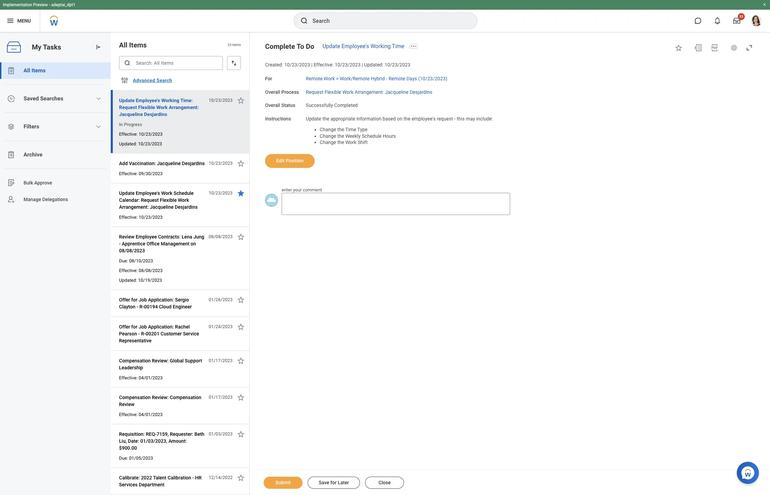 Task type: describe. For each thing, give the bounding box(es) containing it.
bulk approve link
[[0, 175, 111, 191]]

effective: down "due: 08/10/2023"
[[119, 268, 138, 273]]

overall for overall process
[[265, 89, 280, 95]]

the left the employee's
[[404, 116, 411, 122]]

Search: All Items text field
[[119, 56, 223, 70]]

schedule inside the update employee's work schedule calendar: request flexible work arrangement: jacqueline desjardins
[[174, 191, 194, 196]]

created: 10/23/2023 | effective: 10/23/2023 | updated: 10/23/2023
[[265, 62, 411, 68]]

offer for job application: rachel pearson ‎- r-00201 customer service representative button
[[119, 323, 205, 345]]

- left this
[[455, 116, 456, 122]]

for for clayton
[[131, 297, 138, 303]]

update for update the appropriate information based on the employee's request - this may include:
[[306, 116, 322, 122]]

review employee contracts: lena jung - apprentice office management on 08/08/2023 button
[[119, 233, 205, 255]]

desjardins inside add vaccination: jacqueline desjardins button
[[182, 161, 205, 166]]

instructions
[[265, 116, 291, 122]]

hybrid
[[371, 76, 385, 81]]

remote work > work/remote hybrid - remote days (10/23/2023) link
[[306, 74, 448, 81]]

01/17/2023 for compensation review: global support leadership
[[209, 358, 233, 363]]

rename image
[[7, 179, 15, 187]]

requisition: req-7159, requester: beth liu, date: 01/03/2023, amount: $900.00 button
[[119, 430, 205, 452]]

overall status element
[[306, 98, 358, 109]]

12/14/2022
[[209, 475, 233, 481]]

list containing all items
[[0, 62, 111, 208]]

request flexible work arrangement: jacqueline desjardins
[[306, 89, 433, 95]]

request inside the update employee's work schedule calendar: request flexible work arrangement: jacqueline desjardins
[[141, 197, 159, 203]]

Search Workday  search field
[[313, 13, 463, 28]]

work inside update employee's working time: request flexible work arrangement: jacqueline desjardins
[[156, 105, 168, 110]]

2 effective: 10/23/2023 from the top
[[119, 215, 163, 220]]

complete
[[265, 42, 295, 51]]

effective: down do
[[314, 62, 334, 68]]

overall process
[[265, 89, 299, 95]]

on inside review employee contracts: lena jung - apprentice office management on 08/08/2023
[[191, 241, 196, 247]]

chevron down image
[[96, 124, 102, 130]]

desjardins inside request flexible work arrangement: jacqueline desjardins 'link'
[[410, 89, 433, 95]]

this
[[457, 116, 465, 122]]

manage
[[24, 197, 41, 202]]

3 change from the top
[[320, 140, 336, 145]]

compensation review: compensation review
[[119, 395, 202, 407]]

talent
[[153, 475, 167, 481]]

status
[[282, 103, 296, 108]]

implementation
[[3, 2, 32, 7]]

jacqueline up '09/30/2023'
[[157, 161, 181, 166]]

00194
[[144, 304, 158, 310]]

update for update employee's work schedule calendar: request flexible work arrangement: jacqueline desjardins
[[119, 191, 135, 196]]

save for later
[[319, 480, 349, 486]]

request inside update employee's working time: request flexible work arrangement: jacqueline desjardins
[[119, 105, 137, 110]]

item list element
[[111, 32, 250, 495]]

employee's for update employee's working time: request flexible work arrangement: jacqueline desjardins
[[136, 98, 160, 103]]

updated: 10/23/2023
[[119, 141, 162, 147]]

effective: up requisition:
[[119, 412, 138, 417]]

job for 00194
[[139, 297, 147, 303]]

calibration
[[168, 475, 191, 481]]

working for time:
[[161, 98, 179, 103]]

time:
[[181, 98, 193, 103]]

add vaccination: jacqueline desjardins button
[[119, 159, 205, 168]]

save
[[319, 480, 330, 486]]

do
[[306, 42, 315, 51]]

update employee's working time: request flexible work arrangement: jacqueline desjardins button
[[119, 96, 205, 118]]

offer for job application: rachel pearson ‎- r-00201 customer service representative
[[119, 324, 199, 344]]

arrangement: inside request flexible work arrangement: jacqueline desjardins 'link'
[[355, 89, 384, 95]]

bulk
[[24, 180, 33, 186]]

pearson
[[119, 331, 137, 337]]

overall for overall status
[[265, 103, 280, 108]]

offer for offer for job application: sergio clayton ‎- r-00194 cloud engineer
[[119, 297, 130, 303]]

clipboard image
[[7, 67, 15, 75]]

star image for update employee's work schedule calendar: request flexible work arrangement: jacqueline desjardins
[[237, 189, 245, 197]]

advanced search
[[133, 78, 172, 83]]

my tasks element
[[0, 32, 111, 495]]

searches
[[40, 95, 63, 102]]

to
[[297, 42, 304, 51]]

weekly
[[346, 133, 361, 139]]

apprentice
[[122, 241, 146, 247]]

saved searches button
[[0, 90, 111, 107]]

the down successfully completed
[[323, 116, 330, 122]]

calibrate:
[[119, 475, 140, 481]]

menu button
[[0, 10, 40, 32]]

working for time
[[371, 43, 391, 50]]

department
[[139, 482, 165, 488]]

due: for review employee contracts: lena jung - apprentice office management on 08/08/2023
[[119, 258, 128, 264]]

clock check image
[[7, 95, 15, 103]]

01/24/2023
[[209, 324, 233, 329]]

my tasks
[[32, 43, 61, 51]]

transformation import image
[[95, 44, 102, 51]]

01/26/2023
[[209, 297, 233, 302]]

fullscreen image
[[746, 44, 754, 52]]

tasks
[[43, 43, 61, 51]]

- inside calibrate: 2022 talent calibration - hr services department
[[193, 475, 194, 481]]

2 remote from the left
[[389, 76, 406, 81]]

items inside all items button
[[32, 67, 46, 74]]

menu banner
[[0, 0, 771, 32]]

days
[[407, 76, 417, 81]]

job for 00201
[[139, 324, 147, 330]]

liu,
[[119, 439, 127, 444]]

requisition:
[[119, 432, 145, 437]]

update employee's work schedule calendar: request flexible work arrangement: jacqueline desjardins
[[119, 191, 198, 210]]

request inside 'link'
[[306, 89, 324, 95]]

gear image
[[731, 44, 738, 51]]

may
[[466, 116, 476, 122]]

all inside item list element
[[119, 41, 128, 49]]

flexible inside update employee's working time: request flexible work arrangement: jacqueline desjardins
[[138, 105, 155, 110]]

later
[[338, 480, 349, 486]]

review inside the compensation review: compensation review
[[119, 402, 135, 407]]

1 remote from the left
[[306, 76, 323, 81]]

management
[[161, 241, 190, 247]]

search image
[[300, 17, 309, 25]]

amount:
[[169, 439, 187, 444]]

employee's for update employee's working time
[[342, 43, 369, 50]]

employee's
[[412, 116, 436, 122]]

1 | from the left
[[312, 62, 313, 68]]

cloud
[[159, 304, 172, 310]]

r- for 00194
[[140, 304, 144, 310]]

jacqueline inside 'link'
[[385, 89, 409, 95]]

comment
[[303, 187, 322, 193]]

jacqueline inside update employee's working time: request flexible work arrangement: jacqueline desjardins
[[119, 112, 143, 117]]

desjardins inside the update employee's work schedule calendar: request flexible work arrangement: jacqueline desjardins
[[175, 204, 198, 210]]

edit position
[[276, 158, 304, 164]]

save for later button
[[308, 477, 360, 489]]

2 | from the left
[[362, 62, 363, 68]]

effective: down the add
[[119, 171, 138, 176]]

flexible inside 'link'
[[325, 89, 342, 95]]

review: for compensation
[[152, 395, 169, 400]]

1 effective: 10/23/2023 from the top
[[119, 132, 163, 137]]

archive
[[24, 151, 42, 158]]

compensation for compensation review: global support leadership
[[119, 358, 151, 364]]

configure image
[[121, 76, 129, 85]]

0 vertical spatial on
[[397, 116, 403, 122]]

global
[[170, 358, 184, 364]]

compensation review: compensation review button
[[119, 394, 205, 409]]

all items inside button
[[24, 67, 46, 74]]

the left weekly
[[338, 133, 345, 139]]

profile logan mcneil image
[[751, 15, 763, 28]]

application: for customer
[[148, 324, 174, 330]]

vaccination:
[[129, 161, 156, 166]]

review employee contracts: lena jung - apprentice office management on 08/08/2023
[[119, 234, 204, 254]]

the down appropriate
[[338, 127, 345, 132]]

flexible inside the update employee's work schedule calendar: request flexible work arrangement: jacqueline desjardins
[[160, 197, 177, 203]]

justify image
[[6, 17, 15, 25]]

- inside menu banner
[[49, 2, 50, 7]]

calibrate: 2022 talent calibration - hr services department
[[119, 475, 202, 488]]

compensation for compensation review: compensation review
[[119, 395, 151, 400]]

time inside change the time type change the weekly schedule hours change the work shift
[[346, 127, 357, 132]]

adeptai_dpt1
[[51, 2, 75, 7]]

enter your comment
[[282, 187, 322, 193]]

2 change from the top
[[320, 133, 336, 139]]

approve
[[34, 180, 52, 186]]

$900.00
[[119, 446, 137, 451]]

0 vertical spatial 08/08/2023
[[209, 234, 233, 239]]

10/19/2023
[[138, 278, 162, 283]]



Task type: vqa. For each thing, say whether or not it's contained in the screenshot.
THE AND "Element"
no



Task type: locate. For each thing, give the bounding box(es) containing it.
1 vertical spatial items
[[32, 67, 46, 74]]

desjardins
[[410, 89, 433, 95], [144, 112, 167, 117], [182, 161, 205, 166], [175, 204, 198, 210]]

effective: 08/08/2023
[[119, 268, 163, 273]]

1 vertical spatial flexible
[[138, 105, 155, 110]]

enter your comment text field
[[282, 193, 511, 215]]

effective: down calendar:
[[119, 215, 138, 220]]

all
[[119, 41, 128, 49], [24, 67, 30, 74]]

remote left >
[[306, 76, 323, 81]]

req-
[[146, 432, 157, 437]]

2 vertical spatial request
[[141, 197, 159, 203]]

offer inside offer for job application: sergio clayton ‎- r-00194 cloud engineer
[[119, 297, 130, 303]]

04/01/2023 for global
[[139, 376, 163, 381]]

0 horizontal spatial |
[[312, 62, 313, 68]]

in progress
[[119, 122, 142, 127]]

employee's up calendar:
[[136, 191, 160, 196]]

update employee's working time
[[323, 43, 405, 50]]

1 vertical spatial overall
[[265, 103, 280, 108]]

0 vertical spatial arrangement:
[[355, 89, 384, 95]]

offer up clayton
[[119, 297, 130, 303]]

review: for global
[[152, 358, 169, 364]]

| down do
[[312, 62, 313, 68]]

0 vertical spatial effective: 04/01/2023
[[119, 376, 163, 381]]

0 vertical spatial updated:
[[364, 62, 384, 68]]

2 overall from the top
[[265, 103, 280, 108]]

1 vertical spatial application:
[[148, 324, 174, 330]]

update for update employee's working time: request flexible work arrangement: jacqueline desjardins
[[119, 98, 135, 103]]

update inside the update employee's work schedule calendar: request flexible work arrangement: jacqueline desjardins
[[119, 191, 135, 196]]

1 horizontal spatial request
[[141, 197, 159, 203]]

0 vertical spatial 33
[[740, 15, 744, 18]]

0 vertical spatial flexible
[[325, 89, 342, 95]]

08/08/2023 right jung
[[209, 234, 233, 239]]

remote work > work/remote hybrid - remote days (10/23/2023)
[[306, 76, 448, 81]]

schedule inside change the time type change the weekly schedule hours change the work shift
[[362, 133, 382, 139]]

job inside the offer for job application: rachel pearson ‎- r-00201 customer service representative
[[139, 324, 147, 330]]

‎- for pearson
[[138, 331, 140, 337]]

jacqueline down days
[[385, 89, 409, 95]]

0 horizontal spatial all
[[24, 67, 30, 74]]

1 vertical spatial change
[[320, 133, 336, 139]]

jacqueline up 'in progress'
[[119, 112, 143, 117]]

2 04/01/2023 from the top
[[139, 412, 163, 417]]

1 vertical spatial arrangement:
[[169, 105, 199, 110]]

2 star image from the top
[[237, 189, 245, 197]]

1 horizontal spatial arrangement:
[[169, 105, 199, 110]]

flexible down '09/30/2023'
[[160, 197, 177, 203]]

type
[[358, 127, 368, 132]]

0 vertical spatial request
[[306, 89, 324, 95]]

offer inside the offer for job application: rachel pearson ‎- r-00201 customer service representative
[[119, 324, 130, 330]]

for
[[265, 76, 272, 81]]

1 vertical spatial 01/17/2023
[[209, 395, 233, 400]]

update down the 'successfully'
[[306, 116, 322, 122]]

manage delegations
[[24, 197, 68, 202]]

1 horizontal spatial |
[[362, 62, 363, 68]]

1 horizontal spatial remote
[[389, 76, 406, 81]]

1 change from the top
[[320, 127, 336, 132]]

33 for 33
[[740, 15, 744, 18]]

1 horizontal spatial all items
[[119, 41, 147, 49]]

user plus image
[[7, 195, 15, 204]]

items down my
[[32, 67, 46, 74]]

0 vertical spatial ‎-
[[137, 304, 138, 310]]

office
[[147, 241, 160, 247]]

1 job from the top
[[139, 297, 147, 303]]

update up created: 10/23/2023 | effective: 10/23/2023 | updated: 10/23/2023
[[323, 43, 340, 50]]

0 vertical spatial star image
[[237, 96, 245, 105]]

due: for requisition: req-7159, requester: beth liu, date: 01/03/2023, amount: $900.00
[[119, 456, 128, 461]]

all items right clipboard icon at left top
[[24, 67, 46, 74]]

all right clipboard icon at left top
[[24, 67, 30, 74]]

working inside update employee's working time: request flexible work arrangement: jacqueline desjardins
[[161, 98, 179, 103]]

r- up representative
[[141, 331, 146, 337]]

2 job from the top
[[139, 324, 147, 330]]

review inside review employee contracts: lena jung - apprentice office management on 08/08/2023
[[119, 234, 135, 240]]

for for pearson
[[131, 324, 138, 330]]

08/08/2023 inside review employee contracts: lena jung - apprentice office management on 08/08/2023
[[119, 248, 145, 254]]

2 effective: 04/01/2023 from the top
[[119, 412, 163, 417]]

0 vertical spatial overall
[[265, 89, 280, 95]]

0 horizontal spatial working
[[161, 98, 179, 103]]

1 vertical spatial 08/08/2023
[[119, 248, 145, 254]]

1 01/17/2023 from the top
[[209, 358, 233, 363]]

1 review from the top
[[119, 234, 135, 240]]

1 vertical spatial r-
[[141, 331, 146, 337]]

04/01/2023 down compensation review: global support leadership
[[139, 376, 163, 381]]

0 horizontal spatial flexible
[[138, 105, 155, 110]]

2 vertical spatial updated:
[[119, 278, 137, 283]]

1 vertical spatial effective: 04/01/2023
[[119, 412, 163, 417]]

the left 'shift'
[[338, 140, 345, 145]]

1 vertical spatial effective: 10/23/2023
[[119, 215, 163, 220]]

2 due: from the top
[[119, 456, 128, 461]]

2 vertical spatial arrangement:
[[119, 204, 149, 210]]

filters
[[24, 123, 39, 130]]

04/01/2023 for compensation
[[139, 412, 163, 417]]

star image for requisition: req-7159, requester: beth liu, date: 01/03/2023, amount: $900.00
[[237, 430, 245, 439]]

my
[[32, 43, 41, 51]]

request
[[306, 89, 324, 95], [119, 105, 137, 110], [141, 197, 159, 203]]

overall down the for
[[265, 89, 280, 95]]

0 vertical spatial time
[[392, 43, 405, 50]]

0 vertical spatial all
[[119, 41, 128, 49]]

08/08/2023 up 10/19/2023
[[139, 268, 163, 273]]

effective: 10/23/2023 up updated: 10/23/2023 at the top left of page
[[119, 132, 163, 137]]

1 review: from the top
[[152, 358, 169, 364]]

0 horizontal spatial request
[[119, 105, 137, 110]]

add vaccination: jacqueline desjardins
[[119, 161, 205, 166]]

change the time type change the weekly schedule hours change the work shift
[[320, 127, 396, 145]]

0 horizontal spatial on
[[191, 241, 196, 247]]

1 due: from the top
[[119, 258, 128, 264]]

04/01/2023 down the compensation review: compensation review
[[139, 412, 163, 417]]

1 offer from the top
[[119, 297, 130, 303]]

employee's up created: 10/23/2023 | effective: 10/23/2023 | updated: 10/23/2023
[[342, 43, 369, 50]]

employee's down advanced
[[136, 98, 160, 103]]

contracts:
[[158, 234, 181, 240]]

enter
[[282, 187, 292, 193]]

33 for 33 items
[[228, 43, 232, 47]]

‎- up representative
[[138, 331, 140, 337]]

rachel
[[175, 324, 190, 330]]

0 vertical spatial 04/01/2023
[[139, 376, 163, 381]]

effective: down 'in progress'
[[119, 132, 138, 137]]

1 application: from the top
[[148, 297, 174, 303]]

update for update employee's working time
[[323, 43, 340, 50]]

action bar region
[[250, 470, 771, 495]]

due: 01/05/2023
[[119, 456, 153, 461]]

date:
[[128, 439, 139, 444]]

‎- right clayton
[[137, 304, 138, 310]]

flexible up progress
[[138, 105, 155, 110]]

- left apprentice on the left top of page
[[119, 241, 121, 247]]

0 vertical spatial effective: 10/23/2023
[[119, 132, 163, 137]]

flexible up overall status element in the left of the page
[[325, 89, 342, 95]]

offer up pearson
[[119, 324, 130, 330]]

2 review: from the top
[[152, 395, 169, 400]]

compensation
[[119, 358, 151, 364], [119, 395, 151, 400], [170, 395, 202, 400]]

updated: down effective: 08/08/2023
[[119, 278, 137, 283]]

updated: for update employee's working time: request flexible work arrangement: jacqueline desjardins
[[119, 141, 137, 147]]

implementation preview -   adeptai_dpt1
[[3, 2, 75, 7]]

due: down $900.00
[[119, 456, 128, 461]]

delegations
[[42, 197, 68, 202]]

lena
[[182, 234, 192, 240]]

0 vertical spatial change
[[320, 127, 336, 132]]

request up the 'successfully'
[[306, 89, 324, 95]]

effective: 04/01/2023 up requisition:
[[119, 412, 163, 417]]

in
[[119, 122, 123, 127]]

1 vertical spatial review:
[[152, 395, 169, 400]]

r- for 00201
[[141, 331, 146, 337]]

08/10/2023
[[129, 258, 153, 264]]

star image
[[237, 96, 245, 105], [237, 189, 245, 197], [237, 430, 245, 439]]

1 vertical spatial updated:
[[119, 141, 137, 147]]

- right the preview
[[49, 2, 50, 7]]

01/03/2023,
[[141, 439, 167, 444]]

1 horizontal spatial time
[[392, 43, 405, 50]]

0 horizontal spatial remote
[[306, 76, 323, 81]]

notifications large image
[[715, 17, 722, 24]]

0 vertical spatial all items
[[119, 41, 147, 49]]

review: inside the compensation review: compensation review
[[152, 395, 169, 400]]

0 vertical spatial application:
[[148, 297, 174, 303]]

clayton
[[119, 304, 136, 310]]

2 vertical spatial flexible
[[160, 197, 177, 203]]

2 vertical spatial star image
[[237, 430, 245, 439]]

working left "time:"
[[161, 98, 179, 103]]

review up requisition:
[[119, 402, 135, 407]]

application: inside the offer for job application: rachel pearson ‎- r-00201 customer service representative
[[148, 324, 174, 330]]

export to excel image
[[695, 44, 703, 52]]

calibrate: 2022 talent calibration - hr services department button
[[119, 474, 205, 489]]

based
[[383, 116, 396, 122]]

working
[[371, 43, 391, 50], [161, 98, 179, 103]]

effective: 04/01/2023 for compensation review: compensation review
[[119, 412, 163, 417]]

1 horizontal spatial on
[[397, 116, 403, 122]]

update down the configure icon at the left top
[[119, 98, 135, 103]]

33 inside button
[[740, 15, 744, 18]]

33 inside item list element
[[228, 43, 232, 47]]

1 vertical spatial for
[[131, 324, 138, 330]]

items up search icon
[[129, 41, 147, 49]]

00201
[[146, 331, 160, 337]]

effective: 10/23/2023
[[119, 132, 163, 137], [119, 215, 163, 220]]

bulk approve
[[24, 180, 52, 186]]

employee's inside the update employee's work schedule calendar: request flexible work arrangement: jacqueline desjardins
[[136, 191, 160, 196]]

review up apprentice on the left top of page
[[119, 234, 135, 240]]

star image
[[675, 44, 684, 52], [237, 159, 245, 168], [237, 233, 245, 241], [237, 296, 245, 304], [237, 323, 245, 331], [237, 357, 245, 365], [237, 394, 245, 402], [237, 474, 245, 482]]

1 overall from the top
[[265, 89, 280, 95]]

arrangement: down "time:"
[[169, 105, 199, 110]]

2 vertical spatial employee's
[[136, 191, 160, 196]]

effective: down the leadership
[[119, 376, 138, 381]]

2 application: from the top
[[148, 324, 174, 330]]

update employee's working time link
[[323, 43, 405, 50]]

for right save
[[331, 480, 337, 486]]

0 vertical spatial offer
[[119, 297, 130, 303]]

for inside the offer for job application: rachel pearson ‎- r-00201 customer service representative
[[131, 324, 138, 330]]

request up 'in progress'
[[119, 105, 137, 110]]

overall up instructions
[[265, 103, 280, 108]]

r- inside the offer for job application: rachel pearson ‎- r-00201 customer service representative
[[141, 331, 146, 337]]

r- inside offer for job application: sergio clayton ‎- r-00194 cloud engineer
[[140, 304, 144, 310]]

all up search icon
[[119, 41, 128, 49]]

process
[[282, 89, 299, 95]]

effective: 09/30/2023
[[119, 171, 163, 176]]

1 vertical spatial working
[[161, 98, 179, 103]]

0 horizontal spatial 33
[[228, 43, 232, 47]]

your
[[293, 187, 302, 193]]

2 vertical spatial 08/08/2023
[[139, 268, 163, 273]]

for
[[131, 297, 138, 303], [131, 324, 138, 330], [331, 480, 337, 486]]

33 left profile logan mcneil image at the right of page
[[740, 15, 744, 18]]

edit
[[276, 158, 285, 164]]

job up "00201"
[[139, 324, 147, 330]]

time down the search workday search field
[[392, 43, 405, 50]]

arrangement: down remote work > work/remote hybrid - remote days (10/23/2023)
[[355, 89, 384, 95]]

1 vertical spatial review
[[119, 402, 135, 407]]

successfully
[[306, 103, 333, 108]]

shift
[[358, 140, 368, 145]]

requisition: req-7159, requester: beth liu, date: 01/03/2023, amount: $900.00
[[119, 432, 205, 451]]

review: down compensation review: global support leadership
[[152, 395, 169, 400]]

r-
[[140, 304, 144, 310], [141, 331, 146, 337]]

3 star image from the top
[[237, 430, 245, 439]]

on down jung
[[191, 241, 196, 247]]

request right calendar:
[[141, 197, 159, 203]]

due:
[[119, 258, 128, 264], [119, 456, 128, 461]]

for up clayton
[[131, 297, 138, 303]]

33 items
[[228, 43, 241, 47]]

r- right clayton
[[140, 304, 144, 310]]

1 horizontal spatial items
[[129, 41, 147, 49]]

1 vertical spatial 04/01/2023
[[139, 412, 163, 417]]

effective: 10/23/2023 up employee
[[119, 215, 163, 220]]

2 vertical spatial change
[[320, 140, 336, 145]]

1 horizontal spatial schedule
[[362, 133, 382, 139]]

arrangement: inside update employee's working time: request flexible work arrangement: jacqueline desjardins
[[169, 105, 199, 110]]

effective:
[[314, 62, 334, 68], [119, 132, 138, 137], [119, 171, 138, 176], [119, 215, 138, 220], [119, 268, 138, 273], [119, 376, 138, 381], [119, 412, 138, 417]]

1 star image from the top
[[237, 96, 245, 105]]

representative
[[119, 338, 152, 344]]

1 vertical spatial due:
[[119, 456, 128, 461]]

sergio
[[175, 297, 189, 303]]

1 04/01/2023 from the top
[[139, 376, 163, 381]]

33 left 'items'
[[228, 43, 232, 47]]

the
[[323, 116, 330, 122], [404, 116, 411, 122], [338, 127, 345, 132], [338, 133, 345, 139], [338, 140, 345, 145]]

01/17/2023 for compensation review: compensation review
[[209, 395, 233, 400]]

view printable version (pdf) image
[[711, 44, 720, 52]]

service
[[183, 331, 199, 337]]

items
[[232, 43, 241, 47]]

progress
[[124, 122, 142, 127]]

application: inside offer for job application: sergio clayton ‎- r-00194 cloud engineer
[[148, 297, 174, 303]]

0 vertical spatial due:
[[119, 258, 128, 264]]

‎- inside the offer for job application: rachel pearson ‎- r-00201 customer service representative
[[138, 331, 140, 337]]

employee's for update employee's work schedule calendar: request flexible work arrangement: jacqueline desjardins
[[136, 191, 160, 196]]

1 vertical spatial time
[[346, 127, 357, 132]]

updated: up "remote work > work/remote hybrid - remote days (10/23/2023)" link
[[364, 62, 384, 68]]

archive button
[[0, 147, 111, 163]]

search
[[157, 78, 172, 83]]

effective: 04/01/2023 down the leadership
[[119, 376, 163, 381]]

1 vertical spatial schedule
[[174, 191, 194, 196]]

position
[[286, 158, 304, 164]]

work inside change the time type change the weekly schedule hours change the work shift
[[346, 140, 357, 145]]

offer for job application: sergio clayton ‎- r-00194 cloud engineer
[[119, 297, 192, 310]]

08/08/2023 down apprentice on the left top of page
[[119, 248, 145, 254]]

update inside update employee's working time: request flexible work arrangement: jacqueline desjardins
[[119, 98, 135, 103]]

‎- inside offer for job application: sergio clayton ‎- r-00194 cloud engineer
[[137, 304, 138, 310]]

items inside item list element
[[129, 41, 147, 49]]

2 horizontal spatial request
[[306, 89, 324, 95]]

job up 00194
[[139, 297, 147, 303]]

compensation review: global support leadership button
[[119, 357, 205, 372]]

0 vertical spatial review
[[119, 234, 135, 240]]

star image for update employee's working time: request flexible work arrangement: jacqueline desjardins
[[237, 96, 245, 105]]

employee's inside update employee's working time: request flexible work arrangement: jacqueline desjardins
[[136, 98, 160, 103]]

add
[[119, 161, 128, 166]]

1 vertical spatial all
[[24, 67, 30, 74]]

‎- for clayton
[[137, 304, 138, 310]]

0 horizontal spatial all items
[[24, 67, 46, 74]]

jacqueline up "contracts:"
[[150, 204, 174, 210]]

clipboard image
[[7, 151, 15, 159]]

1 horizontal spatial flexible
[[160, 197, 177, 203]]

1 horizontal spatial all
[[119, 41, 128, 49]]

on right based
[[397, 116, 403, 122]]

complete to do
[[265, 42, 315, 51]]

working down the search workday search field
[[371, 43, 391, 50]]

time
[[392, 43, 405, 50], [346, 127, 357, 132]]

work
[[324, 76, 335, 81], [343, 89, 354, 95], [156, 105, 168, 110], [346, 140, 357, 145], [161, 191, 173, 196], [178, 197, 189, 203]]

remote left days
[[389, 76, 406, 81]]

search image
[[124, 60, 131, 67]]

perspective image
[[7, 123, 15, 131]]

0 vertical spatial review:
[[152, 358, 169, 364]]

0 horizontal spatial items
[[32, 67, 46, 74]]

1 vertical spatial ‎-
[[138, 331, 140, 337]]

1 effective: 04/01/2023 from the top
[[119, 376, 163, 381]]

chevron down image
[[96, 96, 102, 102]]

0 vertical spatial working
[[371, 43, 391, 50]]

0 vertical spatial r-
[[140, 304, 144, 310]]

1 vertical spatial request
[[119, 105, 137, 110]]

updated: for review employee contracts: lena jung - apprentice office management on 08/08/2023
[[119, 278, 137, 283]]

application: for cloud
[[148, 297, 174, 303]]

0 horizontal spatial arrangement:
[[119, 204, 149, 210]]

job inside offer for job application: sergio clayton ‎- r-00194 cloud engineer
[[139, 297, 147, 303]]

2 vertical spatial for
[[331, 480, 337, 486]]

due: left 08/10/2023
[[119, 258, 128, 264]]

01/03/2023
[[209, 432, 233, 437]]

for up pearson
[[131, 324, 138, 330]]

arrangement: inside the update employee's work schedule calendar: request flexible work arrangement: jacqueline desjardins
[[119, 204, 149, 210]]

0 horizontal spatial time
[[346, 127, 357, 132]]

1 vertical spatial on
[[191, 241, 196, 247]]

review: inside compensation review: global support leadership
[[152, 358, 169, 364]]

for inside the action bar region
[[331, 480, 337, 486]]

updated: down 'in progress'
[[119, 141, 137, 147]]

time up weekly
[[346, 127, 357, 132]]

1 vertical spatial employee's
[[136, 98, 160, 103]]

close environment banner image
[[763, 2, 767, 7]]

0 vertical spatial for
[[131, 297, 138, 303]]

0 vertical spatial 01/17/2023
[[209, 358, 233, 363]]

2 horizontal spatial arrangement:
[[355, 89, 384, 95]]

successfully completed
[[306, 103, 358, 108]]

updated: 10/19/2023
[[119, 278, 162, 283]]

work inside 'link'
[[343, 89, 354, 95]]

arrangement: down calendar:
[[119, 204, 149, 210]]

1 vertical spatial job
[[139, 324, 147, 330]]

preview
[[33, 2, 48, 7]]

2 offer from the top
[[119, 324, 130, 330]]

jacqueline inside the update employee's work schedule calendar: request flexible work arrangement: jacqueline desjardins
[[150, 204, 174, 210]]

- inside review employee contracts: lena jung - apprentice office management on 08/08/2023
[[119, 241, 121, 247]]

job
[[139, 297, 147, 303], [139, 324, 147, 330]]

all items up search icon
[[119, 41, 147, 49]]

saved
[[24, 95, 39, 102]]

1 vertical spatial star image
[[237, 189, 245, 197]]

list
[[0, 62, 111, 208]]

desjardins inside update employee's working time: request flexible work arrangement: jacqueline desjardins
[[144, 112, 167, 117]]

2 horizontal spatial flexible
[[325, 89, 342, 95]]

1 vertical spatial all items
[[24, 67, 46, 74]]

0 vertical spatial schedule
[[362, 133, 382, 139]]

compensation review: global support leadership
[[119, 358, 202, 371]]

request
[[437, 116, 453, 122]]

0 vertical spatial items
[[129, 41, 147, 49]]

sort image
[[231, 60, 238, 67]]

remote
[[306, 76, 323, 81], [389, 76, 406, 81]]

01/17/2023
[[209, 358, 233, 363], [209, 395, 233, 400]]

09/30/2023
[[139, 171, 163, 176]]

all items button
[[0, 62, 111, 79]]

updated:
[[364, 62, 384, 68], [119, 141, 137, 147], [119, 278, 137, 283]]

jacqueline
[[385, 89, 409, 95], [119, 112, 143, 117], [157, 161, 181, 166], [150, 204, 174, 210]]

>
[[336, 76, 339, 81]]

2 review from the top
[[119, 402, 135, 407]]

offer for offer for job application: rachel pearson ‎- r-00201 customer service representative
[[119, 324, 130, 330]]

- left hr
[[193, 475, 194, 481]]

2 01/17/2023 from the top
[[209, 395, 233, 400]]

0 vertical spatial employee's
[[342, 43, 369, 50]]

1 vertical spatial 33
[[228, 43, 232, 47]]

(10/23/2023)
[[419, 76, 448, 81]]

inbox large image
[[734, 17, 741, 24]]

for inside offer for job application: sergio clayton ‎- r-00194 cloud engineer
[[131, 297, 138, 303]]

review
[[119, 234, 135, 240], [119, 402, 135, 407]]

| up work/remote at top left
[[362, 62, 363, 68]]

review: left global
[[152, 358, 169, 364]]

all items inside item list element
[[119, 41, 147, 49]]

update up calendar:
[[119, 191, 135, 196]]

1 horizontal spatial 33
[[740, 15, 744, 18]]

advanced search button
[[130, 73, 175, 87]]

application: up cloud
[[148, 297, 174, 303]]

all inside button
[[24, 67, 30, 74]]

1 horizontal spatial working
[[371, 43, 391, 50]]

0 horizontal spatial schedule
[[174, 191, 194, 196]]

application: up "00201"
[[148, 324, 174, 330]]

- right hybrid
[[386, 76, 388, 81]]

effective: 04/01/2023 for compensation review: global support leadership
[[119, 376, 163, 381]]

0 vertical spatial job
[[139, 297, 147, 303]]

1 vertical spatial offer
[[119, 324, 130, 330]]

compensation inside compensation review: global support leadership
[[119, 358, 151, 364]]



